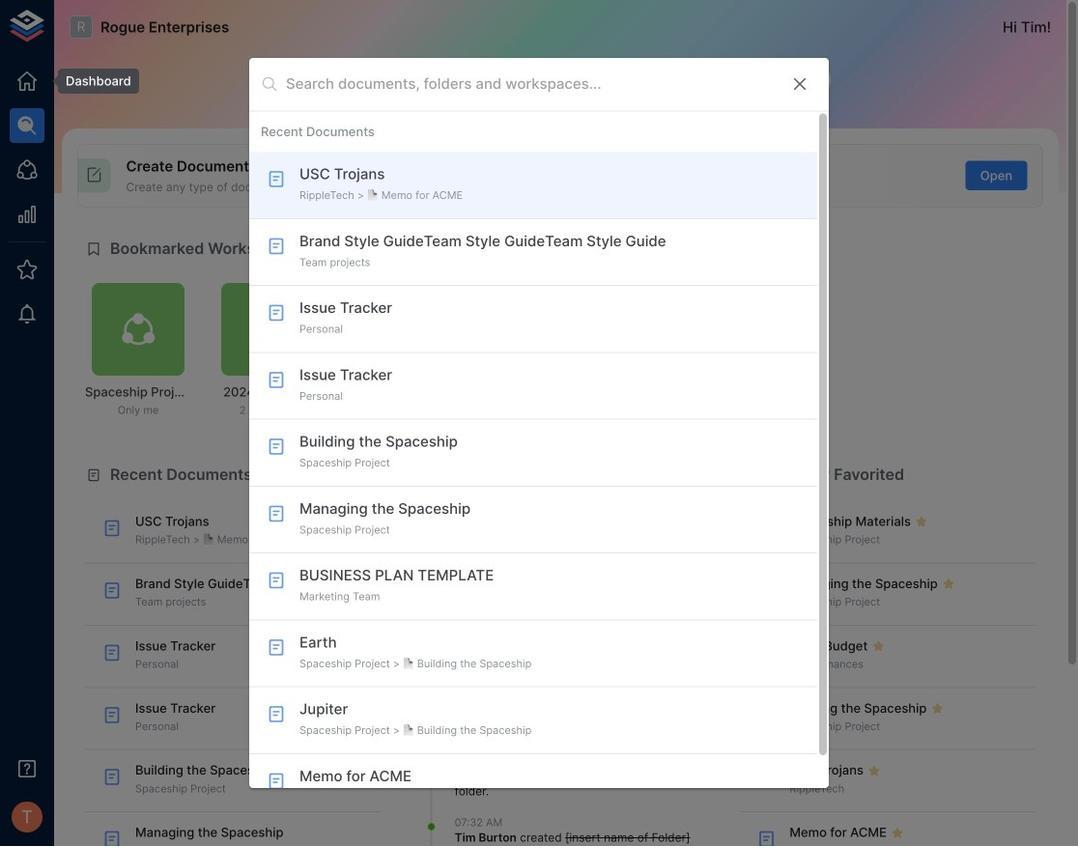 Task type: vqa. For each thing, say whether or not it's contained in the screenshot.
"contain"
no



Task type: locate. For each thing, give the bounding box(es) containing it.
tooltip
[[44, 69, 139, 94]]

dialog
[[249, 58, 829, 821]]



Task type: describe. For each thing, give the bounding box(es) containing it.
Search documents, folders and workspaces... text field
[[286, 69, 775, 99]]



